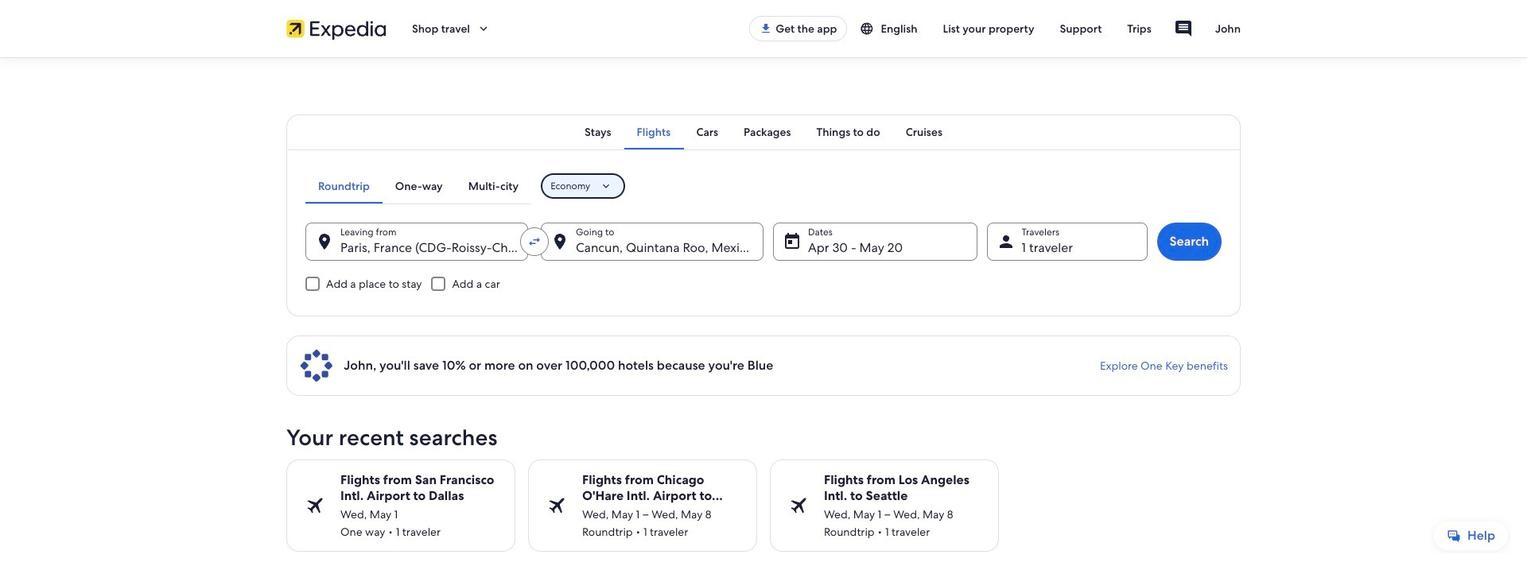 Task type: vqa. For each thing, say whether or not it's contained in the screenshot.
"TAB LIST"
yes



Task type: describe. For each thing, give the bounding box(es) containing it.
small image
[[860, 21, 881, 36]]

download the app button image
[[760, 22, 772, 35]]

1 flights image from the left
[[305, 496, 325, 515]]

one key blue tier image
[[299, 348, 334, 383]]



Task type: locate. For each thing, give the bounding box(es) containing it.
communication center icon image
[[1174, 19, 1193, 38]]

expedia logo image
[[286, 17, 387, 40]]

1 vertical spatial tab list
[[305, 169, 531, 204]]

swap origin and destination values image
[[527, 235, 542, 249]]

flights image
[[305, 496, 325, 515], [547, 496, 566, 515], [789, 496, 808, 515]]

main content
[[0, 57, 1527, 566]]

0 vertical spatial tab list
[[286, 115, 1241, 150]]

0 horizontal spatial flights image
[[305, 496, 325, 515]]

2 flights image from the left
[[547, 496, 566, 515]]

2 horizontal spatial flights image
[[789, 496, 808, 515]]

1 horizontal spatial flights image
[[547, 496, 566, 515]]

trailing image
[[476, 21, 491, 36]]

tab list
[[286, 115, 1241, 150], [305, 169, 531, 204]]

3 flights image from the left
[[789, 496, 808, 515]]



